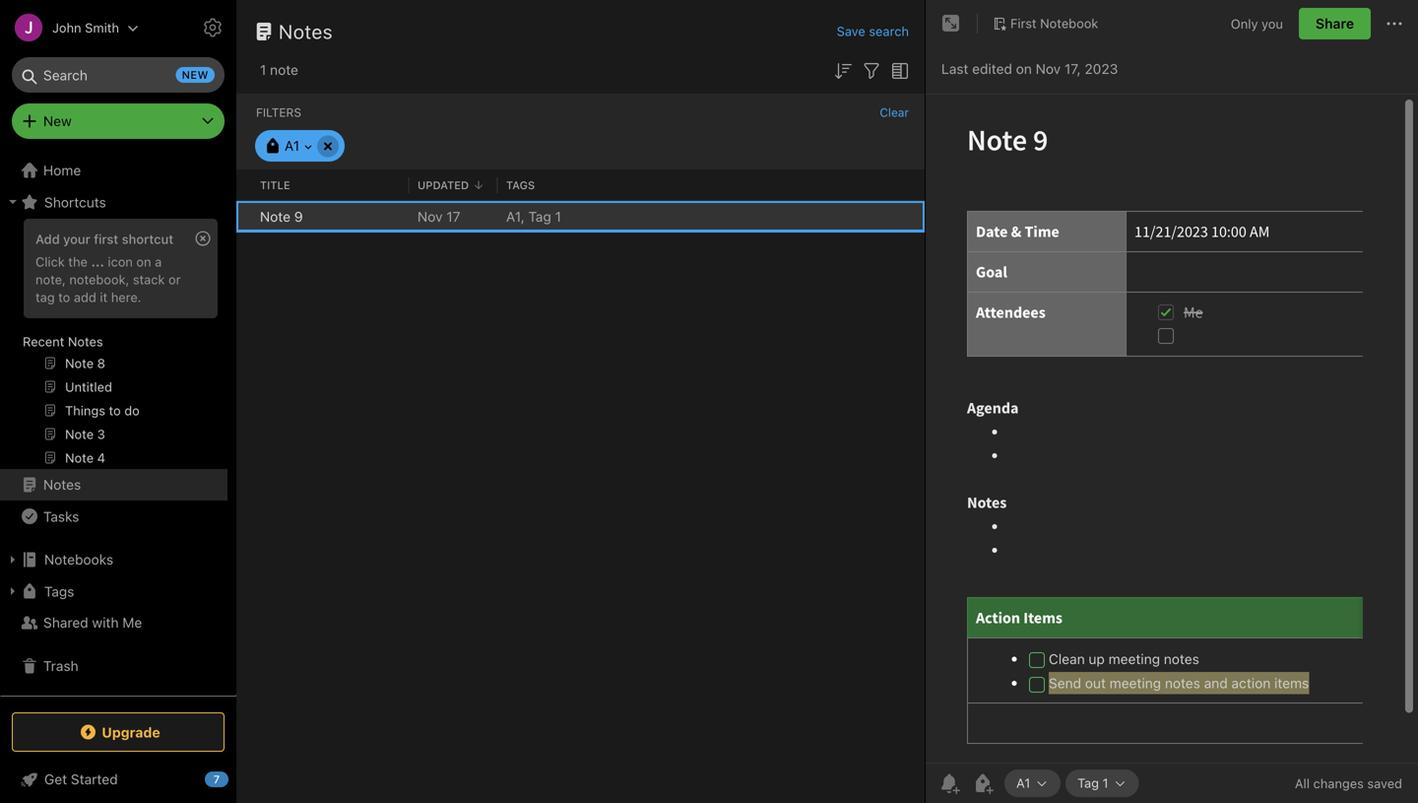 Task type: locate. For each thing, give the bounding box(es) containing it.
1 horizontal spatial 1
[[555, 208, 562, 225]]

7
[[214, 773, 220, 786]]

a1 right add tag image
[[1017, 776, 1031, 790]]

1 right a1 tag actions field
[[1103, 776, 1109, 790]]

1 vertical spatial 1
[[555, 208, 562, 225]]

clear
[[880, 105, 909, 119]]

add
[[74, 289, 96, 304]]

0 horizontal spatial 1
[[260, 62, 266, 78]]

notes up tasks
[[43, 476, 81, 493]]

changes
[[1314, 776, 1364, 791]]

row group
[[236, 201, 925, 233]]

all changes saved
[[1296, 776, 1403, 791]]

tree
[[0, 155, 236, 695]]

on right edited
[[1017, 61, 1032, 77]]

1 vertical spatial tag
[[1078, 776, 1100, 790]]

first notebook
[[1011, 16, 1099, 31]]

0 horizontal spatial tag
[[529, 208, 552, 225]]

0 vertical spatial nov
[[1036, 61, 1061, 77]]

notes up note
[[279, 20, 333, 43]]

2 horizontal spatial 1
[[1103, 776, 1109, 790]]

shortcuts button
[[0, 186, 228, 218]]

it
[[100, 289, 108, 304]]

1 horizontal spatial nov
[[1036, 61, 1061, 77]]

edited
[[973, 61, 1013, 77]]

cell
[[236, 201, 252, 233]]

0 horizontal spatial tags
[[44, 583, 74, 599]]

0 vertical spatial tag
[[529, 208, 552, 225]]

me
[[122, 614, 142, 631]]

tag left the tag 1 tag actions field
[[1078, 776, 1100, 790]]

recent
[[23, 334, 64, 349]]

click to collapse image
[[229, 767, 244, 790]]

expand tags image
[[5, 583, 21, 599]]

nov left the 17,
[[1036, 61, 1061, 77]]

last
[[942, 61, 969, 77]]

0 vertical spatial tags
[[506, 179, 535, 191]]

group
[[0, 213, 228, 477]]

tag inside row group
[[529, 208, 552, 225]]

add your first shortcut
[[35, 232, 174, 246]]

Help and Learning task checklist field
[[0, 764, 236, 795]]

notes
[[279, 20, 333, 43], [68, 334, 103, 349], [43, 476, 81, 493]]

nov left 17
[[418, 208, 443, 225]]

group containing add your first shortcut
[[0, 213, 228, 477]]

on
[[1017, 61, 1032, 77], [136, 254, 151, 269]]

1 left note
[[260, 62, 266, 78]]

0 vertical spatial 1
[[260, 62, 266, 78]]

a1, tag 1
[[506, 208, 562, 225]]

on left "a" in the left of the page
[[136, 254, 151, 269]]

or
[[169, 272, 181, 287]]

tags up shared
[[44, 583, 74, 599]]

notes right the recent at the top left of the page
[[68, 334, 103, 349]]

tree containing home
[[0, 155, 236, 695]]

1
[[260, 62, 266, 78], [555, 208, 562, 225], [1103, 776, 1109, 790]]

tag right a1,
[[529, 208, 552, 225]]

a1 down filters
[[285, 137, 300, 154]]

1 vertical spatial nov
[[418, 208, 443, 225]]

notebook
[[1041, 16, 1099, 31]]

0 horizontal spatial on
[[136, 254, 151, 269]]

updated
[[418, 179, 469, 191]]

a1,
[[506, 208, 525, 225]]

started
[[71, 771, 118, 787]]

only
[[1231, 16, 1259, 31]]

filters
[[256, 105, 302, 119]]

icon on a note, notebook, stack or tag to add it here.
[[35, 254, 181, 304]]

shortcut
[[122, 232, 174, 246]]

trash
[[43, 658, 79, 674]]

nov
[[1036, 61, 1061, 77], [418, 208, 443, 225]]

to
[[58, 289, 70, 304]]

0 horizontal spatial a1
[[285, 137, 300, 154]]

tag
[[529, 208, 552, 225], [1078, 776, 1100, 790]]

0 vertical spatial a1
[[285, 137, 300, 154]]

you
[[1262, 16, 1284, 31]]

add
[[35, 232, 60, 246]]

2 vertical spatial 1
[[1103, 776, 1109, 790]]

0 vertical spatial on
[[1017, 61, 1032, 77]]

1 horizontal spatial tag
[[1078, 776, 1100, 790]]

Add filters field
[[860, 57, 884, 83]]

save search button
[[837, 22, 909, 41]]

1 right a1,
[[555, 208, 562, 225]]

note
[[260, 208, 291, 225]]

all
[[1296, 776, 1310, 791]]

1 vertical spatial a1
[[1017, 776, 1031, 790]]

1 vertical spatial tags
[[44, 583, 74, 599]]

title
[[260, 179, 290, 191]]

recent notes
[[23, 334, 103, 349]]

tag inside button
[[1078, 776, 1100, 790]]

1 horizontal spatial a1
[[1017, 776, 1031, 790]]

icon
[[108, 254, 133, 269]]

Account field
[[0, 8, 139, 47]]

upgrade
[[102, 724, 160, 740]]

shared with me link
[[0, 607, 228, 638]]

tags up a1,
[[506, 179, 535, 191]]

1 vertical spatial on
[[136, 254, 151, 269]]

note
[[270, 62, 298, 78]]

the
[[68, 254, 88, 269]]

1 horizontal spatial on
[[1017, 61, 1032, 77]]

tag 1 button
[[1066, 770, 1139, 797]]

a1
[[285, 137, 300, 154], [1017, 776, 1031, 790]]

stack
[[133, 272, 165, 287]]

row group containing note 9
[[236, 201, 925, 233]]

1 horizontal spatial tags
[[506, 179, 535, 191]]

17
[[447, 208, 461, 225]]

on inside icon on a note, notebook, stack or tag to add it here.
[[136, 254, 151, 269]]

a1 inside note window element
[[1017, 776, 1031, 790]]

Sub-tag field
[[300, 135, 312, 156]]

shared with me
[[43, 614, 142, 631]]

save search
[[837, 24, 909, 38]]

here.
[[111, 289, 141, 304]]

nov inside note window element
[[1036, 61, 1061, 77]]

2 vertical spatial notes
[[43, 476, 81, 493]]

smith
[[85, 20, 119, 35]]

Search text field
[[26, 57, 211, 93]]

expand notebooks image
[[5, 552, 21, 568]]

a1 button
[[255, 130, 345, 162], [284, 135, 300, 156], [1005, 770, 1061, 797]]

tags
[[506, 179, 535, 191], [44, 583, 74, 599]]

notes link
[[0, 469, 228, 501]]

john
[[52, 20, 81, 35]]

More actions field
[[1383, 8, 1407, 39]]



Task type: vqa. For each thing, say whether or not it's contained in the screenshot.
"Add tag" field on the bottom left of page
no



Task type: describe. For each thing, give the bounding box(es) containing it.
click the ...
[[35, 254, 104, 269]]

new
[[182, 68, 209, 81]]

new
[[43, 113, 72, 129]]

saved
[[1368, 776, 1403, 791]]

1 note
[[260, 62, 298, 78]]

...
[[91, 254, 104, 269]]

View options field
[[884, 57, 912, 83]]

17,
[[1065, 61, 1081, 77]]

your
[[63, 232, 90, 246]]

share button
[[1300, 8, 1372, 39]]

get started
[[44, 771, 118, 787]]

only you
[[1231, 16, 1284, 31]]

new button
[[12, 103, 225, 139]]

first
[[94, 232, 118, 246]]

settings image
[[201, 16, 225, 39]]

tag 1
[[1078, 776, 1109, 790]]

tasks button
[[0, 501, 228, 532]]

2023
[[1085, 61, 1119, 77]]

9
[[294, 208, 303, 225]]

more actions image
[[1383, 12, 1407, 35]]

upgrade button
[[12, 712, 225, 752]]

a
[[155, 254, 162, 269]]

0 horizontal spatial nov
[[418, 208, 443, 225]]

add tag image
[[971, 771, 995, 795]]

new search field
[[26, 57, 215, 93]]

shared
[[43, 614, 88, 631]]

tags inside button
[[44, 583, 74, 599]]

on inside note window element
[[1017, 61, 1032, 77]]

note,
[[35, 272, 66, 287]]

nov 17
[[418, 208, 461, 225]]

notebook,
[[69, 272, 129, 287]]

share
[[1316, 15, 1355, 32]]

tasks
[[43, 508, 79, 524]]

john smith
[[52, 20, 119, 35]]

1 inside tag 1 button
[[1103, 776, 1109, 790]]

home
[[43, 162, 81, 178]]

Note Editor text field
[[926, 95, 1419, 763]]

with
[[92, 614, 119, 631]]

tags button
[[0, 575, 228, 607]]

first
[[1011, 16, 1037, 31]]

A1 Tag actions field
[[1031, 776, 1050, 790]]

last edited on nov 17, 2023
[[942, 61, 1119, 77]]

save
[[837, 24, 866, 38]]

notebooks
[[44, 551, 113, 568]]

tag
[[35, 289, 55, 304]]

trash link
[[0, 650, 228, 682]]

add a reminder image
[[938, 771, 962, 795]]

Sort options field
[[832, 57, 855, 83]]

first notebook button
[[986, 10, 1106, 37]]

1 vertical spatial notes
[[68, 334, 103, 349]]

note window element
[[926, 0, 1419, 803]]

shortcuts
[[44, 194, 106, 210]]

Tag 1 Tag actions field
[[1109, 776, 1128, 790]]

add filters image
[[860, 59, 884, 83]]

clear button
[[880, 105, 909, 119]]

click
[[35, 254, 65, 269]]

search
[[869, 24, 909, 38]]

note 9
[[260, 208, 303, 225]]

notebooks link
[[0, 544, 228, 575]]

0 vertical spatial notes
[[279, 20, 333, 43]]

get
[[44, 771, 67, 787]]

home link
[[0, 155, 236, 186]]

expand note image
[[940, 12, 964, 35]]



